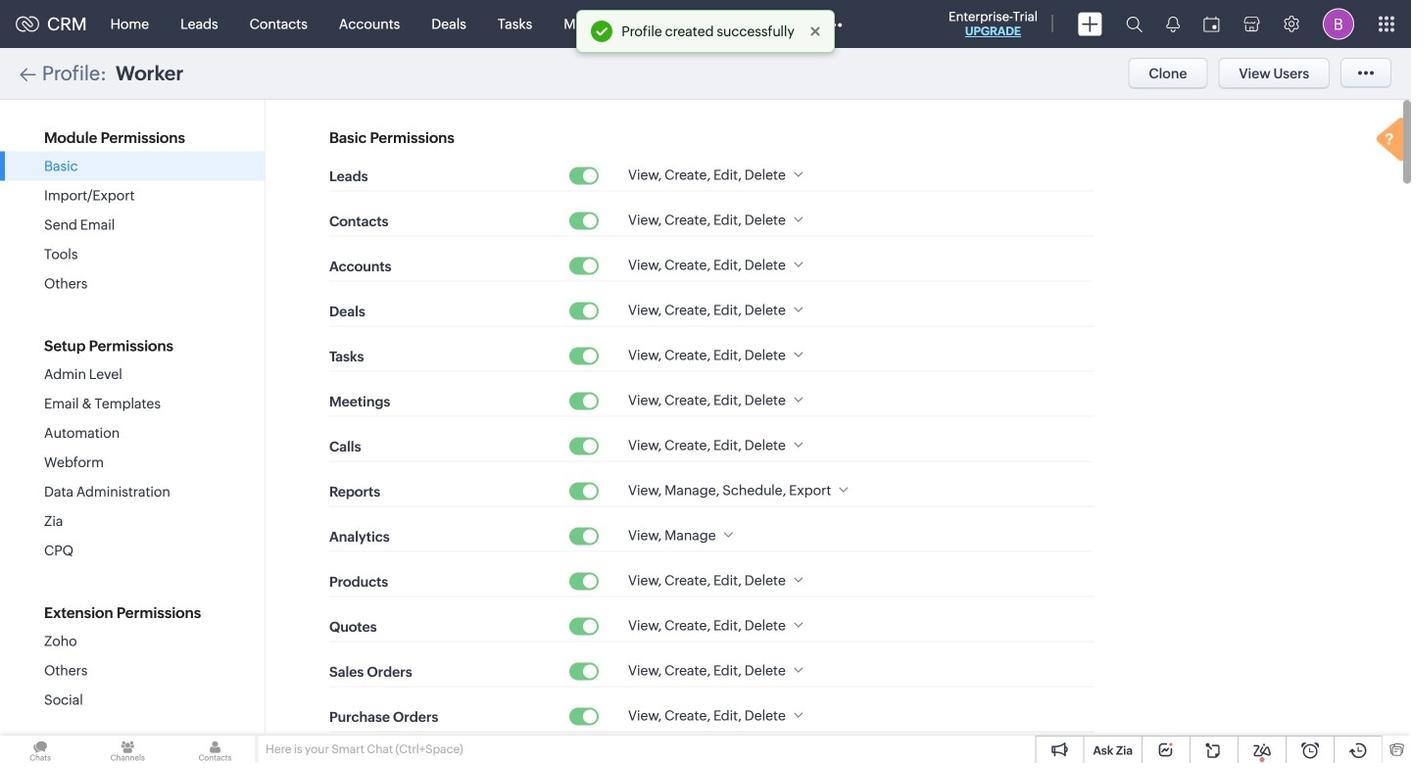 Task type: vqa. For each thing, say whether or not it's contained in the screenshot.
text box
no



Task type: locate. For each thing, give the bounding box(es) containing it.
channels image
[[87, 736, 168, 763]]

chats image
[[0, 736, 81, 763]]

create menu element
[[1066, 0, 1114, 48]]

profile image
[[1323, 8, 1354, 40]]

logo image
[[16, 16, 39, 32]]

calendar image
[[1203, 16, 1220, 32]]



Task type: describe. For each thing, give the bounding box(es) containing it.
signals element
[[1154, 0, 1192, 48]]

search element
[[1114, 0, 1154, 48]]

signals image
[[1166, 16, 1180, 32]]

Other Modules field
[[813, 8, 855, 40]]

search image
[[1126, 16, 1143, 32]]

contacts image
[[175, 736, 255, 763]]

help image
[[1372, 115, 1411, 168]]

profile element
[[1311, 0, 1366, 48]]

create menu image
[[1078, 12, 1102, 36]]



